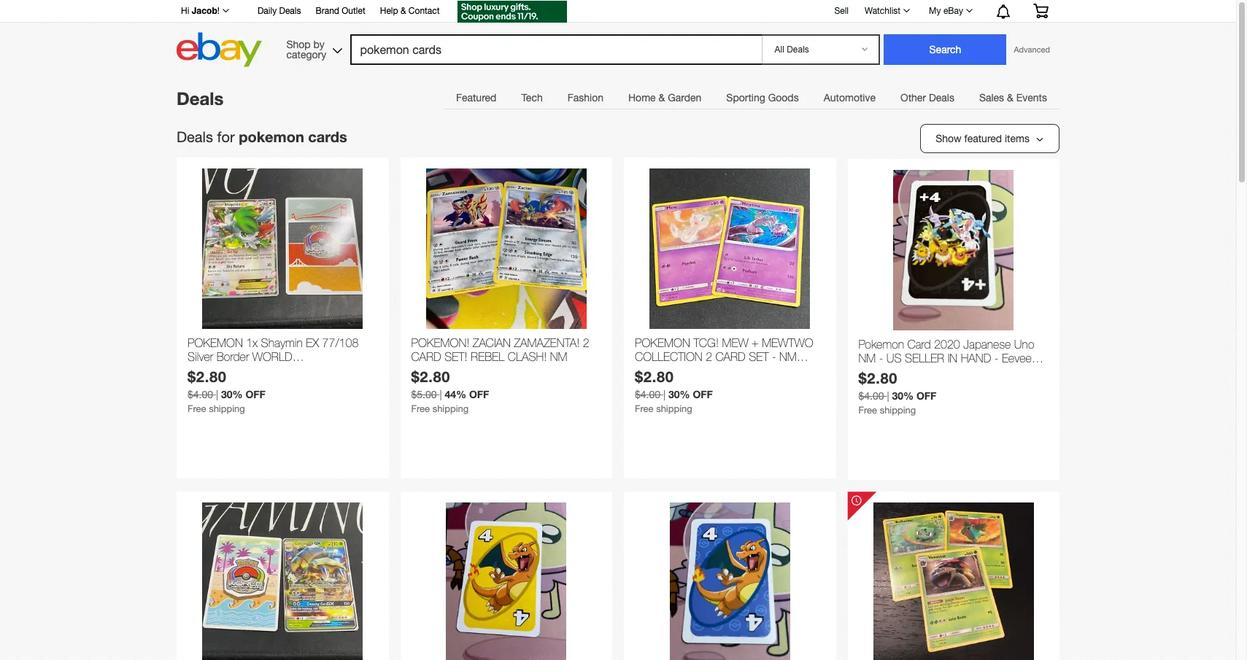 Task type: vqa. For each thing, say whether or not it's contained in the screenshot.
SOUNDBAR within Bose Smart Soundbar 300 Home Theater, Certified Refurbished
no



Task type: describe. For each thing, give the bounding box(es) containing it.
off for nm
[[917, 390, 937, 402]]

2 inside pokemon! zacian zamazenta! 2 card set! rebel clash! nm $2.80 $5.00 | 44% off free shipping
[[583, 337, 590, 350]]

sell link
[[828, 6, 856, 16]]

| for pokemon card 2020 japanese uno nm - us seller in hand - eevee eeveelutions
[[887, 391, 890, 402]]

deals for pokemon cards
[[177, 128, 347, 145]]

nm inside "pokemon card 2020 japanese uno nm - us seller in hand - eevee eeveelutions"
[[859, 352, 876, 365]]

$2.80 $4.00 | 30% off free shipping for 2
[[635, 368, 713, 415]]

daily deals link
[[258, 4, 301, 20]]

pokemon for collection
[[635, 337, 690, 350]]

tech link
[[509, 83, 555, 112]]

hand
[[961, 352, 992, 365]]

deals up 'for'
[[177, 88, 224, 109]]

77/108
[[322, 337, 359, 350]]

shop by category
[[286, 38, 326, 60]]

sales & events
[[980, 92, 1048, 104]]

shipping inside pokemon! zacian zamazenta! 2 card set! rebel clash! nm $2.80 $5.00 | 44% off free shipping
[[433, 404, 469, 415]]

mew
[[722, 337, 749, 350]]

watchlist link
[[857, 2, 917, 20]]

sporting goods
[[727, 92, 799, 104]]

home
[[629, 92, 656, 104]]

30% for -
[[892, 390, 914, 402]]

fashion link
[[555, 83, 616, 112]]

!
[[217, 6, 220, 16]]

jacob
[[192, 5, 217, 16]]

get the coupon image
[[457, 1, 567, 23]]

us
[[887, 352, 902, 365]]

eevee
[[1002, 352, 1032, 365]]

automotive
[[824, 92, 876, 104]]

sporting goods link
[[714, 83, 812, 112]]

$4.00 for pokemon 1x shaymin ex 77/108 silver border world championships card nm
[[188, 389, 213, 401]]

cards
[[308, 128, 347, 145]]

nm inside pokemon tcg! mew + mewtwo collection 2 card set - nm cards
[[780, 351, 797, 364]]

eeveelutions
[[859, 366, 920, 379]]

hi jacob !
[[181, 5, 220, 16]]

in
[[948, 352, 958, 365]]

+
[[752, 337, 759, 350]]

my
[[929, 6, 941, 16]]

tcg!
[[694, 337, 719, 350]]

pokemon
[[239, 128, 304, 145]]

deals inside tab list
[[929, 92, 955, 104]]

off for silver
[[246, 388, 266, 401]]

shaymin
[[261, 337, 303, 350]]

advanced link
[[1007, 35, 1058, 64]]

& for contact
[[401, 6, 406, 16]]

mewtwo
[[762, 337, 814, 350]]

pokemon! zacian zamazenta! 2 card set! rebel clash! nm link
[[411, 337, 602, 368]]

help & contact link
[[380, 4, 440, 20]]

$2.80 for pokemon card 2020 japanese uno nm - us seller in hand - eevee eeveelutions
[[859, 370, 898, 387]]

$5.00
[[411, 389, 437, 401]]

featured
[[456, 92, 497, 104]]

collection
[[635, 351, 703, 364]]

pokemon tcg! mew + mewtwo collection 2 card set - nm cards
[[635, 337, 814, 378]]

Search for anything text field
[[353, 36, 760, 64]]

sales & events link
[[967, 83, 1060, 112]]

sales
[[980, 92, 1005, 104]]

off inside pokemon! zacian zamazenta! 2 card set! rebel clash! nm $2.80 $5.00 | 44% off free shipping
[[469, 388, 489, 401]]

pokemon card 2020 japanese uno nm - us seller in hand - eevee eeveelutions
[[859, 338, 1035, 379]]

events
[[1017, 92, 1048, 104]]

| inside pokemon! zacian zamazenta! 2 card set! rebel clash! nm $2.80 $5.00 | 44% off free shipping
[[440, 389, 442, 401]]

shipping for pokemon card 2020 japanese uno nm - us seller in hand - eevee eeveelutions
[[880, 405, 916, 416]]

pokemon 1x shaymin ex 77/108 silver border world championships card nm
[[188, 337, 359, 378]]

fashion
[[568, 92, 604, 104]]

help & contact
[[380, 6, 440, 16]]

daily deals
[[258, 6, 301, 16]]

free for pokemon card 2020 japanese uno nm - us seller in hand - eevee eeveelutions
[[859, 405, 877, 416]]

ebay
[[944, 6, 964, 16]]

$4.00 for pokemon tcg! mew + mewtwo collection 2 card set - nm cards
[[635, 389, 661, 401]]

cards
[[635, 365, 673, 378]]

hi
[[181, 6, 189, 16]]

show
[[936, 133, 962, 145]]

sporting
[[727, 92, 766, 104]]

$4.00 for pokemon card 2020 japanese uno nm - us seller in hand - eevee eeveelutions
[[859, 391, 884, 402]]

pokemon! zacian zamazenta! 2 card set! rebel clash! nm $2.80 $5.00 | 44% off free shipping
[[411, 337, 590, 415]]

nm inside pokemon 1x shaymin ex 77/108 silver border world championships card nm
[[314, 365, 331, 378]]

by
[[314, 38, 325, 50]]

watchlist
[[865, 6, 901, 16]]

menu bar containing featured
[[444, 82, 1060, 112]]

account navigation
[[173, 0, 1060, 25]]

pokemon tcg! mew + mewtwo collection 2 card set - nm cards link
[[635, 337, 825, 378]]

none submit inside shop by category banner
[[884, 34, 1007, 65]]

other
[[901, 92, 926, 104]]

seller
[[905, 352, 945, 365]]

card inside pokemon tcg! mew + mewtwo collection 2 card set - nm cards
[[716, 351, 746, 364]]

japanese
[[964, 338, 1011, 351]]

clash!
[[508, 351, 547, 364]]

1 horizontal spatial -
[[879, 352, 884, 365]]

home & garden link
[[616, 83, 714, 112]]

set
[[749, 351, 769, 364]]



Task type: locate. For each thing, give the bounding box(es) containing it.
shipping for pokemon 1x shaymin ex 77/108 silver border world championships card nm
[[209, 404, 245, 415]]

| down championships at the left bottom of page
[[216, 389, 218, 401]]

2 horizontal spatial card
[[716, 351, 746, 364]]

2 horizontal spatial $2.80 $4.00 | 30% off free shipping
[[859, 370, 937, 416]]

1 horizontal spatial &
[[659, 92, 665, 104]]

tab list
[[444, 82, 1060, 112]]

2 pokemon from the left
[[635, 337, 690, 350]]

card inside pokemon 1x shaymin ex 77/108 silver border world championships card nm
[[280, 365, 310, 378]]

$2.80 down collection
[[635, 368, 674, 386]]

deals inside the deals for pokemon cards
[[177, 128, 213, 145]]

44%
[[445, 388, 466, 401]]

2 down the 'tcg!'
[[706, 351, 713, 364]]

outlet
[[342, 6, 366, 16]]

| for pokemon tcg! mew + mewtwo collection 2 card set - nm cards
[[664, 389, 666, 401]]

deals link
[[177, 88, 224, 109]]

2 horizontal spatial $4.00
[[859, 391, 884, 402]]

$2.80 down silver
[[188, 368, 227, 386]]

2 horizontal spatial &
[[1007, 92, 1014, 104]]

shipping down championships at the left bottom of page
[[209, 404, 245, 415]]

& right help
[[401, 6, 406, 16]]

& for events
[[1007, 92, 1014, 104]]

30% down cards
[[669, 388, 690, 401]]

your shopping cart image
[[1033, 4, 1050, 18]]

$2.80 for pokemon 1x shaymin ex 77/108 silver border world championships card nm
[[188, 368, 227, 386]]

free for pokemon 1x shaymin ex 77/108 silver border world championships card nm
[[188, 404, 206, 415]]

brand outlet link
[[316, 4, 366, 20]]

card down mew
[[716, 351, 746, 364]]

brand outlet
[[316, 6, 366, 16]]

30% for border
[[221, 388, 243, 401]]

card down world
[[280, 365, 310, 378]]

& right the home
[[659, 92, 665, 104]]

2 horizontal spatial -
[[995, 352, 999, 365]]

0 horizontal spatial 2
[[583, 337, 590, 350]]

shipping down eeveelutions in the bottom of the page
[[880, 405, 916, 416]]

border
[[217, 351, 249, 364]]

home & garden
[[629, 92, 702, 104]]

world
[[252, 351, 292, 364]]

shop
[[286, 38, 311, 50]]

& right sales
[[1007, 92, 1014, 104]]

pokemon 1x shaymin ex 77/108 silver border world championships card nm link
[[188, 337, 378, 378]]

off
[[246, 388, 266, 401], [469, 388, 489, 401], [693, 388, 713, 401], [917, 390, 937, 402]]

1 pokemon from the left
[[188, 337, 243, 350]]

$2.80 $4.00 | 30% off free shipping down us
[[859, 370, 937, 416]]

| down eeveelutions in the bottom of the page
[[887, 391, 890, 402]]

nm down pokemon
[[859, 352, 876, 365]]

off down championships at the left bottom of page
[[246, 388, 266, 401]]

None submit
[[884, 34, 1007, 65]]

pokemon!
[[411, 337, 470, 350]]

card inside pokemon! zacian zamazenta! 2 card set! rebel clash! nm $2.80 $5.00 | 44% off free shipping
[[411, 351, 441, 364]]

my ebay link
[[921, 2, 980, 20]]

$4.00 down cards
[[635, 389, 661, 401]]

set!
[[445, 351, 468, 364]]

free down championships at the left bottom of page
[[188, 404, 206, 415]]

tab list containing featured
[[444, 82, 1060, 112]]

$2.80 $4.00 | 30% off free shipping for -
[[859, 370, 937, 416]]

2
[[583, 337, 590, 350], [706, 351, 713, 364]]

featured link
[[444, 83, 509, 112]]

zacian
[[473, 337, 511, 350]]

other deals
[[901, 92, 955, 104]]

$2.80 $4.00 | 30% off free shipping
[[188, 368, 266, 415], [635, 368, 713, 415], [859, 370, 937, 416]]

& inside account navigation
[[401, 6, 406, 16]]

2 inside pokemon tcg! mew + mewtwo collection 2 card set - nm cards
[[706, 351, 713, 364]]

my ebay
[[929, 6, 964, 16]]

card
[[411, 351, 441, 364], [716, 351, 746, 364], [280, 365, 310, 378]]

pokemon card 2020 japanese uno nm - us seller in hand - eevee eeveelutions link
[[859, 338, 1049, 379]]

0 horizontal spatial &
[[401, 6, 406, 16]]

pokemon inside pokemon 1x shaymin ex 77/108 silver border world championships card nm
[[188, 337, 243, 350]]

menu bar
[[444, 82, 1060, 112]]

- down japanese
[[995, 352, 999, 365]]

advanced
[[1014, 45, 1050, 54]]

championships
[[188, 365, 277, 378]]

0 horizontal spatial $2.80 $4.00 | 30% off free shipping
[[188, 368, 266, 415]]

silver
[[188, 351, 213, 364]]

free down cards
[[635, 404, 654, 415]]

brand
[[316, 6, 339, 16]]

0 horizontal spatial $4.00
[[188, 389, 213, 401]]

free
[[188, 404, 206, 415], [411, 404, 430, 415], [635, 404, 654, 415], [859, 405, 877, 416]]

&
[[401, 6, 406, 16], [659, 92, 665, 104], [1007, 92, 1014, 104]]

$2.80 $4.00 | 30% off free shipping down border
[[188, 368, 266, 415]]

| left 44%
[[440, 389, 442, 401]]

1 horizontal spatial 30%
[[669, 388, 690, 401]]

for
[[217, 128, 235, 145]]

ex
[[306, 337, 319, 350]]

free inside pokemon! zacian zamazenta! 2 card set! rebel clash! nm $2.80 $5.00 | 44% off free shipping
[[411, 404, 430, 415]]

$2.80 up $5.00
[[411, 368, 450, 386]]

nm down ex
[[314, 365, 331, 378]]

0 horizontal spatial 30%
[[221, 388, 243, 401]]

automotive link
[[812, 83, 888, 112]]

off right 44%
[[469, 388, 489, 401]]

$4.00 down silver
[[188, 389, 213, 401]]

shipping for pokemon tcg! mew + mewtwo collection 2 card set - nm cards
[[656, 404, 693, 415]]

show featured items button
[[921, 124, 1060, 153]]

rebel
[[471, 351, 505, 364]]

free down eeveelutions in the bottom of the page
[[859, 405, 877, 416]]

deals right other
[[929, 92, 955, 104]]

0 horizontal spatial card
[[280, 365, 310, 378]]

off for collection
[[693, 388, 713, 401]]

1 vertical spatial 2
[[706, 351, 713, 364]]

$2.80 $4.00 | 30% off free shipping for border
[[188, 368, 266, 415]]

$2.80 $4.00 | 30% off free shipping down collection
[[635, 368, 713, 415]]

$2.80 inside pokemon! zacian zamazenta! 2 card set! rebel clash! nm $2.80 $5.00 | 44% off free shipping
[[411, 368, 450, 386]]

deals right daily
[[279, 6, 301, 16]]

help
[[380, 6, 398, 16]]

30% for 2
[[669, 388, 690, 401]]

category
[[286, 49, 326, 60]]

1x
[[246, 337, 258, 350]]

other deals link
[[888, 83, 967, 112]]

0 horizontal spatial -
[[772, 351, 776, 364]]

nm
[[550, 351, 568, 364], [780, 351, 797, 364], [859, 352, 876, 365], [314, 365, 331, 378]]

show featured items
[[936, 133, 1030, 145]]

free for pokemon tcg! mew + mewtwo collection 2 card set - nm cards
[[635, 404, 654, 415]]

card down pokemon!
[[411, 351, 441, 364]]

nm inside pokemon! zacian zamazenta! 2 card set! rebel clash! nm $2.80 $5.00 | 44% off free shipping
[[550, 351, 568, 364]]

nm down zamazenta!
[[550, 351, 568, 364]]

2 horizontal spatial 30%
[[892, 390, 914, 402]]

sell
[[835, 6, 849, 16]]

$4.00
[[188, 389, 213, 401], [635, 389, 661, 401], [859, 391, 884, 402]]

2 right zamazenta!
[[583, 337, 590, 350]]

pokemon
[[859, 338, 904, 351]]

uno
[[1015, 338, 1035, 351]]

1 horizontal spatial $2.80 $4.00 | 30% off free shipping
[[635, 368, 713, 415]]

off down seller
[[917, 390, 937, 402]]

zamazenta!
[[514, 337, 580, 350]]

$2.80 down us
[[859, 370, 898, 387]]

| for pokemon 1x shaymin ex 77/108 silver border world championships card nm
[[216, 389, 218, 401]]

off down pokemon tcg! mew + mewtwo collection 2 card set - nm cards
[[693, 388, 713, 401]]

1 horizontal spatial pokemon
[[635, 337, 690, 350]]

1 horizontal spatial card
[[411, 351, 441, 364]]

$4.00 down eeveelutions in the bottom of the page
[[859, 391, 884, 402]]

0 vertical spatial 2
[[583, 337, 590, 350]]

& inside 'link'
[[1007, 92, 1014, 104]]

pokemon up collection
[[635, 337, 690, 350]]

daily
[[258, 6, 277, 16]]

shop by category banner
[[173, 0, 1060, 71]]

tech
[[522, 92, 543, 104]]

deals left 'for'
[[177, 128, 213, 145]]

nm down mewtwo
[[780, 351, 797, 364]]

shop by category button
[[280, 32, 346, 64]]

goods
[[768, 92, 799, 104]]

shipping down 44%
[[433, 404, 469, 415]]

- left us
[[879, 352, 884, 365]]

contact
[[409, 6, 440, 16]]

deals
[[279, 6, 301, 16], [177, 88, 224, 109], [929, 92, 955, 104], [177, 128, 213, 145]]

free down $5.00
[[411, 404, 430, 415]]

pokemon
[[188, 337, 243, 350], [635, 337, 690, 350]]

| down cards
[[664, 389, 666, 401]]

$2.80 for pokemon tcg! mew + mewtwo collection 2 card set - nm cards
[[635, 368, 674, 386]]

shipping down cards
[[656, 404, 693, 415]]

1 horizontal spatial $4.00
[[635, 389, 661, 401]]

shipping
[[209, 404, 245, 415], [433, 404, 469, 415], [656, 404, 693, 415], [880, 405, 916, 416]]

garden
[[668, 92, 702, 104]]

2020
[[935, 338, 960, 351]]

- inside pokemon tcg! mew + mewtwo collection 2 card set - nm cards
[[772, 351, 776, 364]]

pokemon inside pokemon tcg! mew + mewtwo collection 2 card set - nm cards
[[635, 337, 690, 350]]

1 horizontal spatial 2
[[706, 351, 713, 364]]

featured
[[965, 133, 1002, 145]]

deals inside account navigation
[[279, 6, 301, 16]]

pokemon up silver
[[188, 337, 243, 350]]

items
[[1005, 133, 1030, 145]]

-
[[772, 351, 776, 364], [879, 352, 884, 365], [995, 352, 999, 365]]

30% down eeveelutions in the bottom of the page
[[892, 390, 914, 402]]

pokemon for silver
[[188, 337, 243, 350]]

& for garden
[[659, 92, 665, 104]]

30% down championships at the left bottom of page
[[221, 388, 243, 401]]

0 horizontal spatial pokemon
[[188, 337, 243, 350]]

- right the 'set'
[[772, 351, 776, 364]]



